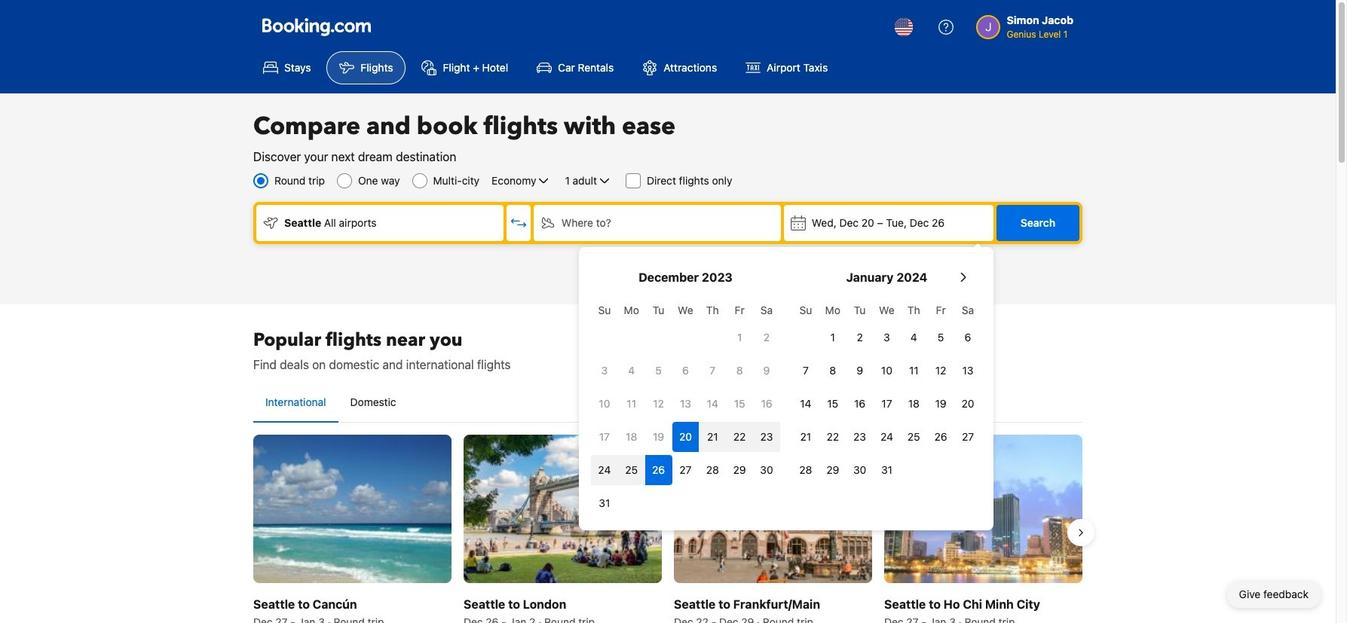Task type: locate. For each thing, give the bounding box(es) containing it.
20 January 2024 checkbox
[[955, 389, 982, 419]]

25 December 2023 checkbox
[[618, 455, 645, 486]]

10 December 2023 checkbox
[[591, 389, 618, 419]]

24 December 2023 checkbox
[[591, 455, 618, 486]]

1 horizontal spatial grid
[[793, 296, 982, 486]]

25 January 2024 checkbox
[[901, 422, 928, 452]]

4 December 2023 checkbox
[[618, 356, 645, 386]]

seattle to ho chi minh city image
[[885, 435, 1083, 584]]

8 December 2023 checkbox
[[726, 356, 753, 386]]

cell
[[672, 419, 699, 452], [699, 419, 726, 452], [726, 419, 753, 452], [753, 419, 780, 452], [591, 452, 618, 486], [618, 452, 645, 486], [645, 452, 672, 486]]

9 December 2023 checkbox
[[753, 356, 780, 386]]

0 horizontal spatial grid
[[591, 296, 780, 519]]

17 December 2023 checkbox
[[591, 422, 618, 452]]

tab list
[[253, 383, 1083, 424]]

region
[[241, 429, 1095, 624]]

1 grid from the left
[[591, 296, 780, 519]]

3 December 2023 checkbox
[[591, 356, 618, 386]]

15 January 2024 checkbox
[[820, 389, 847, 419]]

14 January 2024 checkbox
[[793, 389, 820, 419]]

21 December 2023 checkbox
[[699, 422, 726, 452]]

booking.com logo image
[[262, 18, 371, 36], [262, 18, 371, 36]]

7 December 2023 checkbox
[[699, 356, 726, 386]]

1 December 2023 checkbox
[[726, 323, 753, 353]]

7 January 2024 checkbox
[[793, 356, 820, 386]]

16 December 2023 checkbox
[[753, 389, 780, 419]]

grid
[[591, 296, 780, 519], [793, 296, 982, 486]]

26 December 2023 checkbox
[[645, 455, 672, 486]]

30 January 2024 checkbox
[[847, 455, 874, 486]]

31 December 2023 checkbox
[[591, 489, 618, 519]]

22 December 2023 checkbox
[[726, 422, 753, 452]]

31 January 2024 checkbox
[[874, 455, 901, 486]]

11 January 2024 checkbox
[[901, 356, 928, 386]]

4 January 2024 checkbox
[[901, 323, 928, 353]]



Task type: describe. For each thing, give the bounding box(es) containing it.
15 December 2023 checkbox
[[726, 389, 753, 419]]

5 January 2024 checkbox
[[928, 323, 955, 353]]

11 December 2023 checkbox
[[618, 389, 645, 419]]

13 December 2023 checkbox
[[672, 389, 699, 419]]

6 January 2024 checkbox
[[955, 323, 982, 353]]

13 January 2024 checkbox
[[955, 356, 982, 386]]

seattle to cancún image
[[253, 435, 452, 584]]

19 January 2024 checkbox
[[928, 389, 955, 419]]

16 January 2024 checkbox
[[847, 389, 874, 419]]

3 January 2024 checkbox
[[874, 323, 901, 353]]

26 January 2024 checkbox
[[928, 422, 955, 452]]

10 January 2024 checkbox
[[874, 356, 901, 386]]

22 January 2024 checkbox
[[820, 422, 847, 452]]

23 January 2024 checkbox
[[847, 422, 874, 452]]

29 January 2024 checkbox
[[820, 455, 847, 486]]

30 December 2023 checkbox
[[753, 455, 780, 486]]

28 December 2023 checkbox
[[699, 455, 726, 486]]

2 January 2024 checkbox
[[847, 323, 874, 353]]

6 December 2023 checkbox
[[672, 356, 699, 386]]

2 grid from the left
[[793, 296, 982, 486]]

seattle to frankfurt/main image
[[674, 435, 872, 584]]

18 January 2024 checkbox
[[901, 389, 928, 419]]

21 January 2024 checkbox
[[793, 422, 820, 452]]

24 January 2024 checkbox
[[874, 422, 901, 452]]

27 January 2024 checkbox
[[955, 422, 982, 452]]

1 January 2024 checkbox
[[820, 323, 847, 353]]

seattle to london image
[[464, 435, 662, 584]]

23 December 2023 checkbox
[[753, 422, 780, 452]]

8 January 2024 checkbox
[[820, 356, 847, 386]]

9 January 2024 checkbox
[[847, 356, 874, 386]]

20 December 2023 checkbox
[[672, 422, 699, 452]]

28 January 2024 checkbox
[[793, 455, 820, 486]]

12 December 2023 checkbox
[[645, 389, 672, 419]]

17 January 2024 checkbox
[[874, 389, 901, 419]]

19 December 2023 checkbox
[[645, 422, 672, 452]]

14 December 2023 checkbox
[[699, 389, 726, 419]]

2 December 2023 checkbox
[[753, 323, 780, 353]]

12 January 2024 checkbox
[[928, 356, 955, 386]]

29 December 2023 checkbox
[[726, 455, 753, 486]]

27 December 2023 checkbox
[[672, 455, 699, 486]]

5 December 2023 checkbox
[[645, 356, 672, 386]]

18 December 2023 checkbox
[[618, 422, 645, 452]]



Task type: vqa. For each thing, say whether or not it's contained in the screenshot.
RESTAURANT to the middle
no



